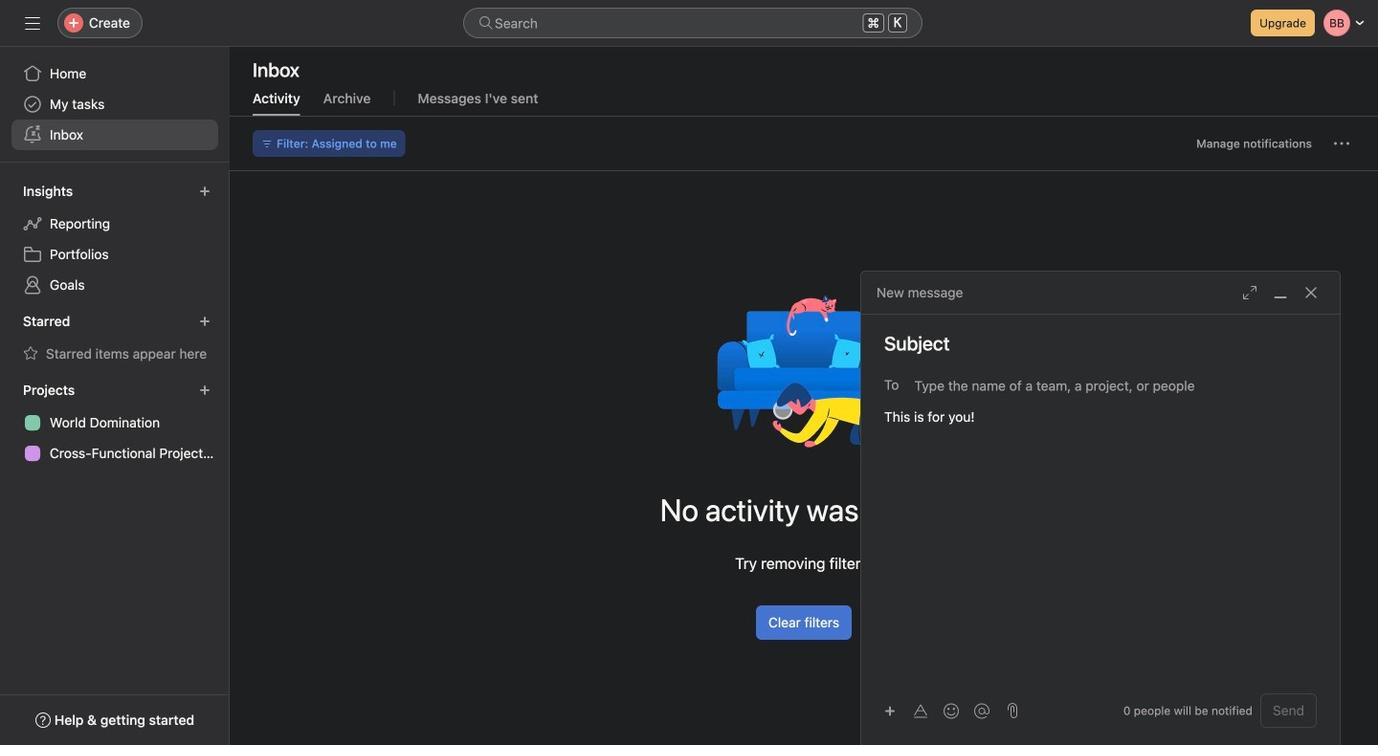 Task type: describe. For each thing, give the bounding box(es) containing it.
global element
[[0, 47, 230, 162]]

at mention image
[[974, 704, 990, 719]]

insights element
[[0, 174, 230, 304]]

Search tasks, projects, and more text field
[[463, 8, 923, 38]]

expand popout to full screen image
[[1242, 285, 1258, 301]]

Type the name of a team, a project, or people text field
[[915, 374, 1307, 397]]

add items to starred image
[[199, 316, 211, 327]]

projects element
[[0, 373, 230, 473]]

new project or portfolio image
[[199, 385, 211, 396]]

hide sidebar image
[[25, 15, 40, 31]]



Task type: vqa. For each thing, say whether or not it's contained in the screenshot.
New Insights icon at top
yes



Task type: locate. For each thing, give the bounding box(es) containing it.
Add subject text field
[[861, 330, 1340, 357]]

minimize image
[[1273, 285, 1288, 301]]

new insights image
[[199, 186, 211, 197]]

starred element
[[0, 304, 230, 373]]

dialog
[[861, 272, 1340, 746]]

insert an object image
[[884, 706, 896, 717]]

close image
[[1304, 285, 1319, 301]]

more actions image
[[1334, 136, 1350, 151]]

toolbar
[[877, 697, 999, 725]]

None field
[[463, 8, 923, 38]]



